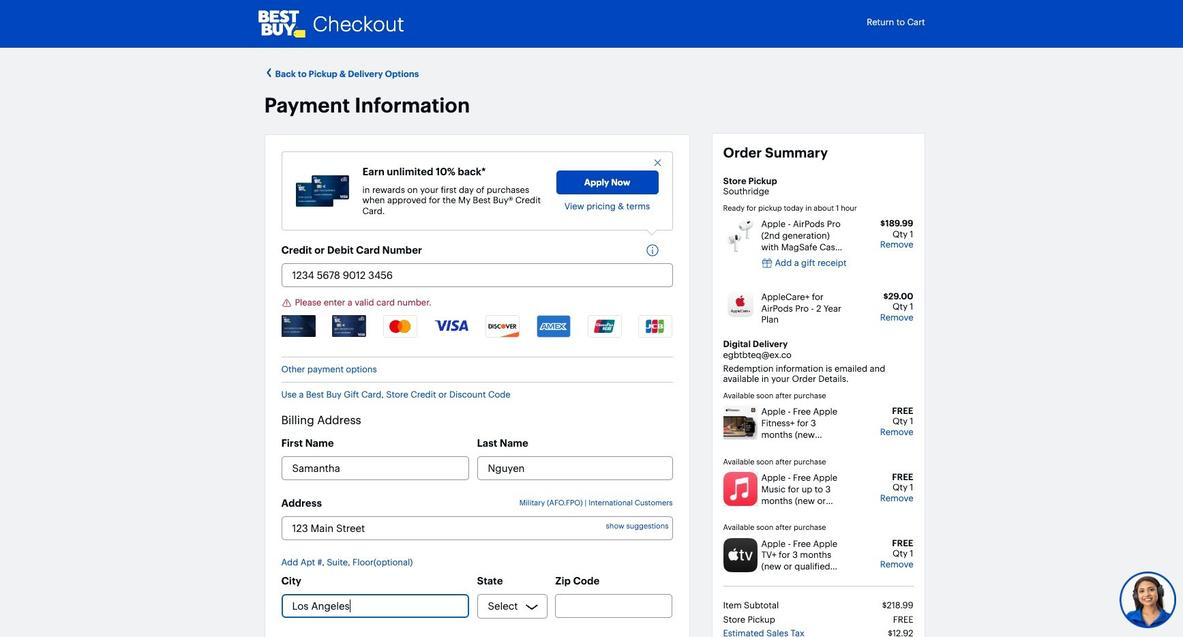 Task type: describe. For each thing, give the bounding box(es) containing it.
information image
[[646, 244, 666, 257]]

error image
[[281, 298, 292, 308]]

close image
[[652, 157, 663, 168]]

my best buy credit card image
[[296, 176, 349, 206]]

amex image
[[537, 315, 571, 338]]

2 my best buy card image from the left
[[332, 315, 367, 337]]



Task type: vqa. For each thing, say whether or not it's contained in the screenshot.
'Visa' image
yes



Task type: locate. For each thing, give the bounding box(es) containing it.
mastercard image
[[383, 315, 418, 338]]

None field
[[281, 517, 673, 541]]

my best buy card image down the error icon
[[281, 315, 315, 337]]

my best buy card image left mastercard image
[[332, 315, 367, 337]]

jcb image
[[639, 315, 673, 338]]

list
[[281, 315, 673, 350]]

discover image
[[486, 315, 520, 338]]

my best buy card image
[[281, 315, 315, 337], [332, 315, 367, 337]]

1 my best buy card image from the left
[[281, 315, 315, 337]]

1 horizontal spatial my best buy card image
[[332, 315, 367, 337]]

best buy help human beacon image
[[1119, 571, 1177, 629]]

None text field
[[281, 264, 673, 287], [477, 457, 673, 481], [281, 264, 673, 287], [477, 457, 673, 481]]

union pay image
[[588, 315, 622, 338]]

visa image
[[435, 315, 469, 332]]

0 horizontal spatial my best buy card image
[[281, 315, 315, 337]]

None text field
[[281, 457, 469, 481], [281, 594, 469, 618], [555, 594, 673, 618], [281, 457, 469, 481], [281, 594, 469, 618], [555, 594, 673, 618]]



